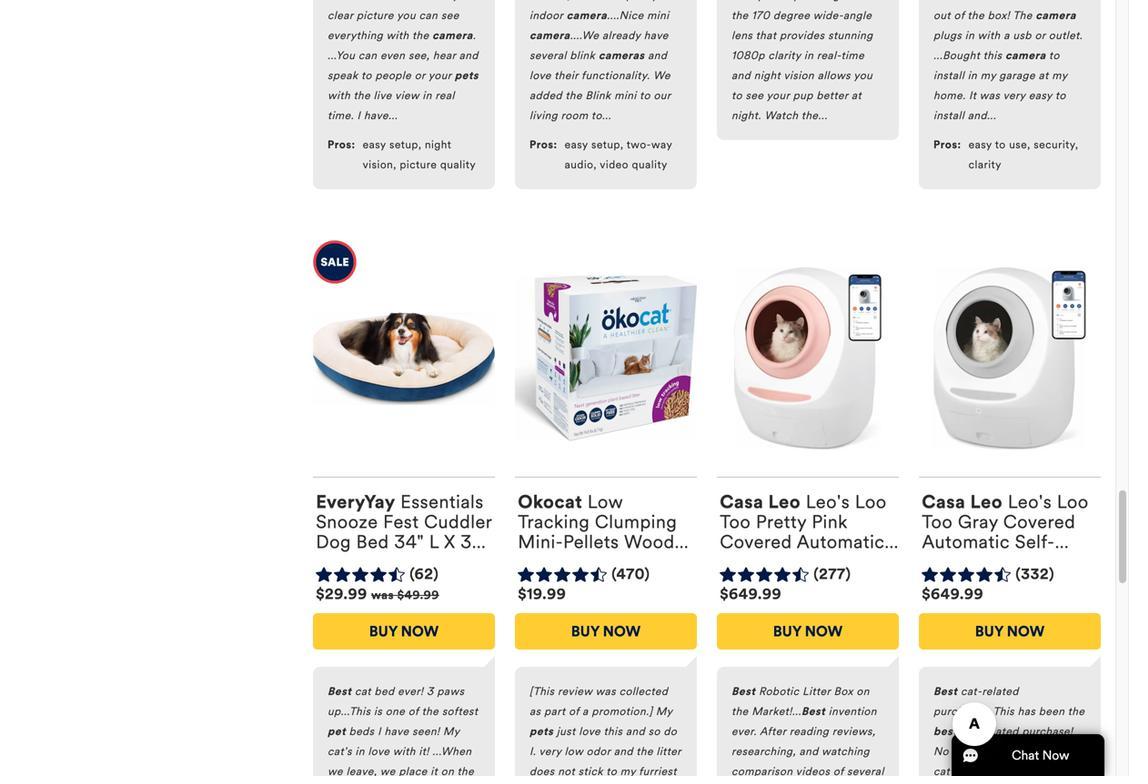 Task type: locate. For each thing, give the bounding box(es) containing it.
2 cat- from the top
[[961, 725, 982, 739]]

of down "watching"
[[834, 765, 844, 776]]

0 vertical spatial at
[[1039, 69, 1049, 83]]

robotic
[[759, 685, 800, 699]]

buy now down 470 reviews element
[[571, 623, 641, 641]]

0 horizontal spatial your
[[428, 69, 452, 83]]

1 vertical spatial you
[[854, 69, 873, 83]]

see up degree
[[773, 0, 791, 2]]

related down has
[[982, 725, 1019, 739]]

with inside camera plugs in with a usb or outlet. ...bought this
[[978, 29, 1001, 43]]

quality down real
[[440, 158, 476, 172]]

now for (470)
[[603, 623, 641, 641]]

cat left bed
[[355, 685, 371, 699]]

1 vertical spatial love
[[579, 725, 601, 739]]

0 vertical spatial or
[[1035, 29, 1046, 43]]

my
[[981, 69, 996, 83], [1052, 69, 1068, 83], [1052, 745, 1067, 759], [621, 765, 636, 776]]

see up night.
[[746, 89, 764, 103]]

0 horizontal spatial it
[[431, 765, 438, 776]]

4 buy from the left
[[975, 623, 1004, 641]]

0 vertical spatial see
[[773, 0, 791, 2]]

1 horizontal spatial love
[[530, 69, 551, 83]]

4 buy now from the left
[[975, 623, 1045, 641]]

1 vertical spatial clarity
[[969, 158, 1002, 172]]

pros: down living
[[530, 138, 558, 152]]

setup, inside pros: easy setup, night vision, picture quality
[[390, 138, 422, 152]]

to right stick
[[606, 765, 617, 776]]

quality up ....nice
[[623, 0, 658, 2]]

1 pros: from the left
[[328, 138, 356, 152]]

a left usb
[[1004, 29, 1010, 43]]

easy down garage at the right top
[[1029, 89, 1053, 103]]

0 horizontal spatial $649.99
[[720, 585, 782, 603]]

now down 277 reviews element
[[805, 623, 843, 641]]

1 horizontal spatial on
[[857, 685, 870, 699]]

related inside cat-related purchase! no smell, easy to use, my cat took to it immediatel
[[982, 725, 1019, 739]]

best
[[328, 685, 352, 699], [732, 685, 756, 699], [934, 685, 958, 699], [802, 705, 826, 719]]

watch
[[765, 109, 799, 123]]

have inside beds i have seen! my cat's in love with it! ...when we leave, we place it on t
[[385, 725, 409, 739]]

0 vertical spatial have
[[400, 0, 424, 2]]

1 vertical spatial picture
[[400, 158, 437, 172]]

1 buy now link from the left
[[313, 613, 495, 650]]

2 horizontal spatial love
[[579, 725, 601, 739]]

to inside and love their functionality. we added the blink mini to our living room to...
[[640, 89, 651, 103]]

2 vertical spatial love
[[368, 745, 390, 759]]

was up and...
[[980, 89, 1001, 103]]

2 buy from the left
[[571, 623, 600, 641]]

setup, for audio,
[[592, 138, 624, 152]]

easy inside cat-related purchase! no smell, easy to use, my cat took to it immediatel
[[986, 745, 1010, 759]]

2 vertical spatial your
[[767, 89, 790, 103]]

and left the so
[[626, 725, 645, 739]]

1 horizontal spatial night
[[754, 69, 781, 83]]

2 related from the top
[[982, 725, 1019, 739]]

170
[[752, 9, 770, 22]]

1 buy from the left
[[369, 623, 398, 641]]

!
[[1025, 0, 1028, 2]]

see up hear
[[441, 9, 459, 22]]

1 vertical spatial it
[[969, 89, 977, 103]]

0 horizontal spatial pros:
[[328, 138, 356, 152]]

hear
[[433, 49, 456, 63]]

buy for (332)
[[975, 623, 1004, 641]]

we left place
[[380, 765, 396, 776]]

or right usb
[[1035, 29, 1046, 43]]

2 $649.99 from the left
[[922, 585, 984, 603]]

in
[[965, 29, 975, 43], [804, 49, 814, 63], [968, 69, 978, 83], [423, 89, 432, 103], [355, 745, 365, 759]]

the inside and love their functionality. we added the blink mini to our living room to...
[[566, 89, 582, 103]]

my
[[656, 705, 673, 719], [443, 725, 460, 739]]

with left it!
[[393, 745, 416, 759]]

install down home.
[[934, 109, 965, 123]]

have inside the have a very clear picture you can see everything with the
[[400, 0, 424, 2]]

love
[[530, 69, 551, 83], [579, 725, 601, 739], [368, 745, 390, 759]]

can up see, on the top
[[419, 9, 438, 22]]

overall, a decent quality indoor
[[530, 0, 658, 22]]

at right better at the top right of page
[[852, 89, 862, 103]]

cat
[[355, 685, 371, 699], [934, 765, 950, 776]]

was up promotion.]
[[596, 685, 616, 699]]

setup,
[[390, 138, 422, 152], [592, 138, 624, 152]]

best for (332)
[[934, 685, 958, 699]]

a
[[428, 0, 434, 2], [574, 0, 580, 2], [1004, 29, 1010, 43], [583, 705, 589, 719]]

3 buy from the left
[[773, 623, 802, 641]]

2 setup, from the left
[[592, 138, 624, 152]]

1 horizontal spatial it
[[994, 765, 1001, 776]]

buy now up litter
[[773, 623, 843, 641]]

have for ....we already have several blink
[[644, 29, 669, 43]]

1 horizontal spatial your
[[767, 89, 790, 103]]

0 vertical spatial can
[[419, 9, 438, 22]]

i inside beds i have seen! my cat's in love with it! ...when we leave, we place it on t
[[378, 725, 381, 739]]

quality inside pros: easy setup, night vision, picture quality
[[440, 158, 476, 172]]

with up even at the top left of page
[[386, 29, 409, 43]]

related inside cat-related purchase!...this has been the best
[[982, 685, 1019, 699]]

2 now from the left
[[603, 623, 641, 641]]

easy inside pros: easy setup, two-way audio, video quality
[[565, 138, 588, 152]]

0 vertical spatial picture
[[357, 9, 394, 22]]

my down purchase!
[[1052, 745, 1067, 759]]

! it works out of the box! the
[[934, 0, 1073, 22]]

1 now from the left
[[401, 623, 439, 641]]

buy up purchase!...this
[[975, 623, 1004, 641]]

at inside 'always see your dog with the 170 degree wide-angle lens that provides stunning 1080p clarity in real-time and night vision allows you to see your pup better at night. watch the...'
[[852, 89, 862, 103]]

2 horizontal spatial very
[[1003, 89, 1026, 103]]

comparison
[[732, 765, 793, 776]]

on down ...when
[[441, 765, 454, 776]]

easy up the audio,
[[565, 138, 588, 152]]

cat's
[[328, 745, 352, 759]]

night inside 'always see your dog with the 170 degree wide-angle lens that provides stunning 1080p clarity in real-time and night vision allows you to see your pup better at night. watch the...'
[[754, 69, 781, 83]]

usb
[[1013, 29, 1032, 43]]

1 vertical spatial install
[[934, 109, 965, 123]]

beds
[[349, 725, 375, 739]]

1 vertical spatial at
[[852, 89, 862, 103]]

have right already
[[644, 29, 669, 43]]

or down see, on the top
[[415, 69, 426, 83]]

1 horizontal spatial we
[[380, 765, 396, 776]]

...you
[[328, 49, 355, 63]]

a inside camera plugs in with a usb or outlet. ...bought this
[[1004, 29, 1010, 43]]

setup, up video
[[592, 138, 624, 152]]

several
[[530, 49, 567, 63]]

1 vertical spatial have
[[644, 29, 669, 43]]

of right out
[[954, 9, 965, 22]]

$649.99 for (277)
[[720, 585, 782, 603]]

1 horizontal spatial this
[[984, 49, 1002, 63]]

litter
[[803, 685, 831, 699]]

with inside beds i have seen! my cat's in love with it! ...when we leave, we place it on t
[[393, 745, 416, 759]]

love for their
[[530, 69, 551, 83]]

(277)
[[814, 565, 851, 584]]

in left real
[[423, 89, 432, 103]]

0 horizontal spatial we
[[328, 765, 343, 776]]

and up we
[[648, 49, 667, 63]]

1 horizontal spatial at
[[1039, 69, 1049, 83]]

your up degree
[[794, 0, 817, 2]]

3 buy now link from the left
[[717, 613, 899, 650]]

it
[[431, 765, 438, 776], [994, 765, 1001, 776]]

quality
[[623, 0, 658, 2], [440, 158, 476, 172], [632, 158, 668, 172]]

market!...
[[752, 705, 802, 719]]

1 it from the left
[[431, 765, 438, 776]]

0 horizontal spatial clarity
[[769, 49, 801, 63]]

was inside $29.99 was $49.99
[[371, 588, 394, 603]]

1 horizontal spatial or
[[1035, 29, 1046, 43]]

buy now link up litter
[[717, 613, 899, 650]]

of inside '! it works out of the box! the'
[[954, 9, 965, 22]]

1 horizontal spatial it
[[1031, 0, 1039, 2]]

1 horizontal spatial mini
[[647, 9, 669, 22]]

to inside 'always see your dog with the 170 degree wide-angle lens that provides stunning 1080p clarity in real-time and night vision allows you to see your pup better at night. watch the...'
[[732, 89, 743, 103]]

and up videos
[[800, 745, 819, 759]]

to down purchase!
[[1013, 745, 1024, 759]]

easy inside pros: easy setup, night vision, picture quality
[[363, 138, 386, 152]]

1 vertical spatial related
[[982, 725, 1019, 739]]

buy now link for (470)
[[515, 613, 697, 650]]

0 vertical spatial pets
[[455, 69, 479, 83]]

love up odor
[[579, 725, 601, 739]]

pros: inside pros: easy setup, night vision, picture quality
[[328, 138, 356, 152]]

0 horizontal spatial my
[[443, 725, 460, 739]]

picture right vision,
[[400, 158, 437, 172]]

was left $49.99
[[371, 588, 394, 603]]

now down the 332 reviews element
[[1007, 623, 1045, 641]]

love inside just love this and so do i. very low odor and the litter does not stick to my furriest
[[579, 725, 601, 739]]

best
[[934, 725, 958, 739]]

pros: inside pros: easy to use, security, clarity
[[934, 138, 962, 152]]

camera
[[567, 9, 607, 22], [1036, 9, 1077, 22], [432, 29, 473, 43], [530, 29, 570, 43], [1006, 49, 1046, 63]]

use, inside cat-related purchase! no smell, easy to use, my cat took to it immediatel
[[1027, 745, 1048, 759]]

setup, inside pros: easy setup, two-way audio, video quality
[[592, 138, 624, 152]]

night.
[[732, 109, 762, 123]]

0 vertical spatial love
[[530, 69, 551, 83]]

2 vertical spatial very
[[539, 745, 562, 759]]

$49.99
[[397, 588, 440, 603]]

related for purchase!
[[982, 725, 1019, 739]]

of right part
[[569, 705, 579, 719]]

1 $649.99 from the left
[[720, 585, 782, 603]]

1 horizontal spatial very
[[539, 745, 562, 759]]

i right time.
[[357, 109, 361, 123]]

cat-
[[961, 685, 982, 699], [961, 725, 982, 739]]

i.
[[530, 745, 536, 759]]

0 vertical spatial was
[[980, 89, 1001, 103]]

1 vertical spatial very
[[1003, 89, 1026, 103]]

pets up real
[[455, 69, 479, 83]]

and inside invention ever. after reading reviews, researching, and watching comparison videos of seve
[[800, 745, 819, 759]]

it up and...
[[969, 89, 977, 103]]

pros: easy to use, security, clarity
[[934, 138, 1079, 172]]

0 horizontal spatial i
[[357, 109, 361, 123]]

3 now from the left
[[805, 623, 843, 641]]

pros: down home.
[[934, 138, 962, 152]]

was inside "to install in my garage at my home. it was very easy to install and..."
[[980, 89, 1001, 103]]

0 vertical spatial it
[[1031, 0, 1039, 2]]

love inside beds i have seen! my cat's in love with it! ...when we leave, we place it on t
[[368, 745, 390, 759]]

1 horizontal spatial you
[[854, 69, 873, 83]]

1 horizontal spatial was
[[596, 685, 616, 699]]

my inside cat-related purchase! no smell, easy to use, my cat took to it immediatel
[[1052, 745, 1067, 759]]

1 vertical spatial pets
[[530, 725, 554, 739]]

mini down functionality.
[[615, 89, 637, 103]]

camera plugs in with a usb or outlet. ...bought this
[[934, 9, 1083, 63]]

picture inside the have a very clear picture you can see everything with the
[[357, 9, 394, 22]]

buy now link for (277)
[[717, 613, 899, 650]]

0 vertical spatial cat
[[355, 685, 371, 699]]

0 horizontal spatial cat
[[355, 685, 371, 699]]

2 vertical spatial have
[[385, 725, 409, 739]]

to down and...
[[995, 138, 1006, 152]]

cat- inside cat-related purchase!...this has been the best
[[961, 685, 982, 699]]

1 vertical spatial cat
[[934, 765, 950, 776]]

reviews,
[[833, 725, 876, 739]]

easy right smell,
[[986, 745, 1010, 759]]

1 vertical spatial was
[[371, 588, 394, 603]]

1 buy now from the left
[[369, 623, 439, 641]]

buy now down $49.99
[[369, 623, 439, 641]]

1 cat- from the top
[[961, 685, 982, 699]]

in inside pets with the live view in real time. i have...
[[423, 89, 432, 103]]

pets inside "[this review was collected as part of a promotion.] my pets"
[[530, 725, 554, 739]]

and inside the . ...you can even see, hear and speak to people or your
[[459, 49, 479, 63]]

1 horizontal spatial pros:
[[530, 138, 558, 152]]

use,
[[1010, 138, 1031, 152], [1027, 745, 1048, 759]]

and down .
[[459, 49, 479, 63]]

plugs
[[934, 29, 962, 43]]

cat- inside cat-related purchase! no smell, easy to use, my cat took to it immediatel
[[961, 725, 982, 739]]

a inside 'overall, a decent quality indoor'
[[574, 0, 580, 2]]

1 vertical spatial use,
[[1027, 745, 1048, 759]]

0 horizontal spatial pets
[[455, 69, 479, 83]]

to right "speak"
[[361, 69, 372, 83]]

1 horizontal spatial cat
[[934, 765, 950, 776]]

to up night.
[[732, 89, 743, 103]]

the inside robotic litter box on the market!...
[[732, 705, 749, 719]]

garage
[[1000, 69, 1036, 83]]

best up up...this
[[328, 685, 352, 699]]

0 horizontal spatial mini
[[615, 89, 637, 103]]

the down always
[[732, 9, 749, 22]]

buy now link for (332)
[[919, 613, 1101, 650]]

1 horizontal spatial picture
[[400, 158, 437, 172]]

my left furriest
[[621, 765, 636, 776]]

the left live
[[354, 89, 371, 103]]

2 pros: from the left
[[530, 138, 558, 152]]

best for (277)
[[732, 685, 756, 699]]

easy inside pros: easy to use, security, clarity
[[969, 138, 992, 152]]

on inside beds i have seen! my cat's in love with it! ...when we leave, we place it on t
[[441, 765, 454, 776]]

0 horizontal spatial love
[[368, 745, 390, 759]]

install
[[934, 69, 965, 83], [934, 109, 965, 123]]

can inside the have a very clear picture you can see everything with the
[[419, 9, 438, 22]]

of right one
[[408, 705, 419, 719]]

it right place
[[431, 765, 438, 776]]

....nice
[[607, 9, 644, 22]]

1 horizontal spatial pets
[[530, 725, 554, 739]]

pros: inside pros: easy setup, two-way audio, video quality
[[530, 138, 558, 152]]

...when
[[433, 745, 472, 759]]

0 vertical spatial install
[[934, 69, 965, 83]]

your up watch
[[767, 89, 790, 103]]

best left robotic
[[732, 685, 756, 699]]

on right box
[[857, 685, 870, 699]]

0 horizontal spatial this
[[604, 725, 623, 739]]

1 horizontal spatial can
[[419, 9, 438, 22]]

paws
[[437, 685, 465, 699]]

and...
[[968, 109, 997, 123]]

stick
[[579, 765, 603, 776]]

see,
[[409, 49, 430, 63]]

0 horizontal spatial it
[[969, 89, 977, 103]]

love up added
[[530, 69, 551, 83]]

people
[[375, 69, 412, 83]]

now down $49.99
[[401, 623, 439, 641]]

in down ...bought
[[968, 69, 978, 83]]

seen!
[[412, 725, 440, 739]]

cat- down purchase!...this
[[961, 725, 982, 739]]

living
[[530, 109, 558, 123]]

the right been
[[1068, 705, 1085, 719]]

clarity inside 'always see your dog with the 170 degree wide-angle lens that provides stunning 1080p clarity in real-time and night vision allows you to see your pup better at night. watch the...'
[[769, 49, 801, 63]]

0 vertical spatial very
[[437, 0, 459, 2]]

setup, up vision,
[[390, 138, 422, 152]]

1 horizontal spatial see
[[746, 89, 764, 103]]

of inside "[this review was collected as part of a promotion.] my pets"
[[569, 705, 579, 719]]

3 buy now from the left
[[773, 623, 843, 641]]

0 vertical spatial my
[[656, 705, 673, 719]]

a up see, on the top
[[428, 0, 434, 2]]

my inside beds i have seen! my cat's in love with it! ...when we leave, we place it on t
[[443, 725, 460, 739]]

mini
[[647, 9, 669, 22], [615, 89, 637, 103]]

0 vertical spatial related
[[982, 685, 1019, 699]]

on
[[857, 685, 870, 699], [441, 765, 454, 776]]

the inside pets with the live view in real time. i have...
[[354, 89, 371, 103]]

in right 'plugs'
[[965, 29, 975, 43]]

$19.99
[[518, 585, 566, 603]]

we down cat's
[[328, 765, 343, 776]]

love inside and love their functionality. we added the blink mini to our living room to...
[[530, 69, 551, 83]]

1 vertical spatial cat-
[[961, 725, 982, 739]]

0 vertical spatial your
[[794, 0, 817, 2]]

this inside just love this and so do i. very low odor and the litter does not stick to my furriest
[[604, 725, 623, 739]]

62 reviews element
[[410, 565, 439, 584]]

camera down works
[[1036, 9, 1077, 22]]

4 buy now link from the left
[[919, 613, 1101, 650]]

use, left security,
[[1010, 138, 1031, 152]]

1 vertical spatial mini
[[615, 89, 637, 103]]

clarity up vision
[[769, 49, 801, 63]]

night down 1080p
[[754, 69, 781, 83]]

it right the took
[[994, 765, 1001, 776]]

at right garage at the right top
[[1039, 69, 1049, 83]]

0 vertical spatial clarity
[[769, 49, 801, 63]]

buy down $29.99 was $49.99
[[369, 623, 398, 641]]

2 it from the left
[[994, 765, 1001, 776]]

0 vertical spatial this
[[984, 49, 1002, 63]]

1 horizontal spatial setup,
[[592, 138, 624, 152]]

view
[[395, 89, 419, 103]]

0 vertical spatial cat-
[[961, 685, 982, 699]]

in inside camera plugs in with a usb or outlet. ...bought this
[[965, 29, 975, 43]]

3 pros: from the left
[[934, 138, 962, 152]]

on inside robotic litter box on the market!...
[[857, 685, 870, 699]]

1 vertical spatial or
[[415, 69, 426, 83]]

1 vertical spatial your
[[428, 69, 452, 83]]

have inside '....we already have several blink'
[[644, 29, 669, 43]]

0 horizontal spatial was
[[371, 588, 394, 603]]

1 vertical spatial this
[[604, 725, 623, 739]]

outlet.
[[1049, 29, 1083, 43]]

to inside the . ...you can even see, hear and speak to people or your
[[361, 69, 372, 83]]

2 buy now link from the left
[[515, 613, 697, 650]]

camera up hear
[[432, 29, 473, 43]]

setup, for picture
[[390, 138, 422, 152]]

review
[[558, 685, 593, 699]]

2 vertical spatial was
[[596, 685, 616, 699]]

1 vertical spatial on
[[441, 765, 454, 776]]

now for (277)
[[805, 623, 843, 641]]

best for (62)
[[328, 685, 352, 699]]

the up room
[[566, 89, 582, 103]]

have up see, on the top
[[400, 0, 424, 2]]

with
[[843, 0, 866, 2], [386, 29, 409, 43], [978, 29, 1001, 43], [328, 89, 351, 103], [393, 745, 416, 759]]

works
[[1042, 0, 1073, 2]]

0 vertical spatial i
[[357, 109, 361, 123]]

to inside just love this and so do i. very low odor and the litter does not stick to my furriest
[[606, 765, 617, 776]]

0 horizontal spatial can
[[359, 49, 377, 63]]

use, inside pros: easy to use, security, clarity
[[1010, 138, 1031, 152]]

this
[[984, 49, 1002, 63], [604, 725, 623, 739]]

or
[[1035, 29, 1046, 43], [415, 69, 426, 83]]

at
[[1039, 69, 1049, 83], [852, 89, 862, 103]]

1 horizontal spatial $649.99
[[922, 585, 984, 603]]

0 horizontal spatial you
[[397, 9, 416, 22]]

already
[[603, 29, 641, 43]]

with inside 'always see your dog with the 170 degree wide-angle lens that provides stunning 1080p clarity in real-time and night vision allows you to see your pup better at night. watch the...'
[[843, 0, 866, 2]]

box!
[[988, 9, 1010, 22]]

related for purchase!...this
[[982, 685, 1019, 699]]

cat-related purchase! no smell, easy to use, my cat took to it immediatel
[[934, 725, 1073, 776]]

my inside just love this and so do i. very low odor and the litter does not stick to my furriest
[[621, 765, 636, 776]]

with up angle
[[843, 0, 866, 2]]

room
[[561, 109, 589, 123]]

ever.
[[732, 725, 757, 739]]

it!
[[419, 745, 429, 759]]

the down the so
[[636, 745, 653, 759]]

0 horizontal spatial very
[[437, 0, 459, 2]]

very inside "to install in my garage at my home. it was very easy to install and..."
[[1003, 89, 1026, 103]]

1 horizontal spatial clarity
[[969, 158, 1002, 172]]

1 vertical spatial i
[[378, 725, 381, 739]]

you down time
[[854, 69, 873, 83]]

of inside "cat bed ever! 3 paws up...this is one of the softest pet"
[[408, 705, 419, 719]]

1 setup, from the left
[[390, 138, 422, 152]]

added
[[530, 89, 563, 103]]

buy now link for (62)
[[313, 613, 495, 650]]

1 vertical spatial see
[[441, 9, 459, 22]]

0 vertical spatial night
[[754, 69, 781, 83]]

pets down "as"
[[530, 725, 554, 739]]

1 we from the left
[[328, 765, 343, 776]]

camera inside camera plugs in with a usb or outlet. ...bought this
[[1036, 9, 1077, 22]]

to inside pros: easy to use, security, clarity
[[995, 138, 1006, 152]]

the
[[1013, 9, 1033, 22]]

invention
[[829, 705, 877, 719]]

the up ever.
[[732, 705, 749, 719]]

the up see, on the top
[[412, 29, 429, 43]]

4 now from the left
[[1007, 623, 1045, 641]]

pets
[[455, 69, 479, 83], [530, 725, 554, 739]]

2 horizontal spatial your
[[794, 0, 817, 2]]

buy now for (277)
[[773, 623, 843, 641]]

this up garage at the right top
[[984, 49, 1002, 63]]

cat- up purchase!...this
[[961, 685, 982, 699]]

cat- for cat-related purchase! no smell, easy to use, my cat took to it immediatel
[[961, 725, 982, 739]]

0 vertical spatial mini
[[647, 9, 669, 22]]

1 vertical spatial can
[[359, 49, 377, 63]]

(332)
[[1016, 565, 1055, 584]]

buy up robotic
[[773, 623, 802, 641]]

0 horizontal spatial on
[[441, 765, 454, 776]]

0 horizontal spatial night
[[425, 138, 452, 152]]

1 related from the top
[[982, 685, 1019, 699]]

is
[[374, 705, 382, 719]]

it inside beds i have seen! my cat's in love with it! ...when we leave, we place it on t
[[431, 765, 438, 776]]

$649.99 for (332)
[[922, 585, 984, 603]]

cat inside "cat bed ever! 3 paws up...this is one of the softest pet"
[[355, 685, 371, 699]]

easy for pros: easy to use, security, clarity
[[969, 138, 992, 152]]

buy up review
[[571, 623, 600, 641]]

0 vertical spatial on
[[857, 685, 870, 699]]

install up home.
[[934, 69, 965, 83]]

the down 3 at bottom left
[[422, 705, 439, 719]]

see inside the have a very clear picture you can see everything with the
[[441, 9, 459, 22]]

2 buy now from the left
[[571, 623, 641, 641]]

very down garage at the right top
[[1003, 89, 1026, 103]]

0 vertical spatial you
[[397, 9, 416, 22]]



Task type: describe. For each thing, give the bounding box(es) containing it.
cat- for cat-related purchase!...this has been the best
[[961, 685, 982, 699]]

and inside and love their functionality. we added the blink mini to our living room to...
[[648, 49, 667, 63]]

purchase!...this
[[934, 705, 1015, 719]]

the...
[[802, 109, 828, 123]]

wide-
[[813, 9, 844, 22]]

a inside "[this review was collected as part of a promotion.] my pets"
[[583, 705, 589, 719]]

in inside beds i have seen! my cat's in love with it! ...when we leave, we place it on t
[[355, 745, 365, 759]]

have a very clear picture you can see everything with the
[[328, 0, 459, 43]]

quality inside 'overall, a decent quality indoor'
[[623, 0, 658, 2]]

after
[[760, 725, 787, 739]]

speak
[[328, 69, 358, 83]]

that
[[756, 29, 777, 43]]

camera down usb
[[1006, 49, 1046, 63]]

or inside camera plugs in with a usb or outlet. ...bought this
[[1035, 29, 1046, 43]]

stunning
[[828, 29, 873, 43]]

pets inside pets with the live view in real time. i have...
[[455, 69, 479, 83]]

easy for pros: easy setup, night vision, picture quality
[[363, 138, 386, 152]]

very inside just love this and so do i. very low odor and the litter does not stick to my furriest
[[539, 745, 562, 759]]

out
[[934, 9, 951, 22]]

buy now for (62)
[[369, 623, 439, 641]]

i inside pets with the live view in real time. i have...
[[357, 109, 361, 123]]

not
[[558, 765, 575, 776]]

pros: for pros: easy setup, night vision, picture quality
[[328, 138, 356, 152]]

it inside cat-related purchase! no smell, easy to use, my cat took to it immediatel
[[994, 765, 1001, 776]]

at inside "to install in my garage at my home. it was very easy to install and..."
[[1039, 69, 1049, 83]]

my inside "[this review was collected as part of a promotion.] my pets"
[[656, 705, 673, 719]]

now for (62)
[[401, 623, 439, 641]]

cat inside cat-related purchase! no smell, easy to use, my cat took to it immediatel
[[934, 765, 950, 776]]

it inside '! it works out of the box! the'
[[1031, 0, 1039, 2]]

video
[[600, 158, 629, 172]]

277 reviews element
[[814, 565, 851, 584]]

been
[[1039, 705, 1065, 719]]

live
[[374, 89, 392, 103]]

camera up ....we
[[567, 9, 607, 22]]

robotic litter box on the market!...
[[732, 685, 870, 719]]

clarity inside pros: easy to use, security, clarity
[[969, 158, 1002, 172]]

pup
[[793, 89, 813, 103]]

a inside the have a very clear picture you can see everything with the
[[428, 0, 434, 2]]

mini inside and love their functionality. we added the blink mini to our living room to...
[[615, 89, 637, 103]]

to...
[[592, 109, 612, 123]]

$29.99 was $49.99
[[316, 585, 440, 603]]

2 horizontal spatial see
[[773, 0, 791, 2]]

332 reviews element
[[1016, 565, 1055, 584]]

cat-related purchase!...this has been the best
[[934, 685, 1085, 739]]

easy for pros: easy setup, two-way audio, video quality
[[565, 138, 588, 152]]

always
[[732, 0, 769, 2]]

buy for (277)
[[773, 623, 802, 641]]

camera up 'several'
[[530, 29, 570, 43]]

can inside the . ...you can even see, hear and speak to people or your
[[359, 49, 377, 63]]

vision,
[[363, 158, 397, 172]]

invention ever. after reading reviews, researching, and watching comparison videos of seve
[[732, 705, 884, 776]]

you inside the have a very clear picture you can see everything with the
[[397, 9, 416, 22]]

decent
[[583, 0, 620, 2]]

to right the took
[[980, 765, 991, 776]]

videos
[[796, 765, 830, 776]]

the inside the have a very clear picture you can see everything with the
[[412, 29, 429, 43]]

do
[[664, 725, 677, 739]]

reading
[[790, 725, 829, 739]]

3
[[427, 685, 434, 699]]

always see your dog with the 170 degree wide-angle lens that provides stunning 1080p clarity in real-time and night vision allows you to see your pup better at night. watch the...
[[732, 0, 873, 123]]

pets with the live view in real time. i have...
[[328, 69, 479, 123]]

buy now for (470)
[[571, 623, 641, 641]]

indoor
[[530, 9, 563, 22]]

promotion.]
[[592, 705, 653, 719]]

mini inside camera ....nice mini camera
[[647, 9, 669, 22]]

night inside pros: easy setup, night vision, picture quality
[[425, 138, 452, 152]]

clear
[[328, 9, 353, 22]]

this inside camera plugs in with a usb or outlet. ...bought this
[[984, 49, 1002, 63]]

470 reviews element
[[612, 565, 650, 584]]

in inside 'always see your dog with the 170 degree wide-angle lens that provides stunning 1080p clarity in real-time and night vision allows you to see your pup better at night. watch the...'
[[804, 49, 814, 63]]

and inside 'always see your dog with the 170 degree wide-angle lens that provides stunning 1080p clarity in real-time and night vision allows you to see your pup better at night. watch the...'
[[732, 69, 751, 83]]

the inside just love this and so do i. very low odor and the litter does not stick to my furriest
[[636, 745, 653, 759]]

[this review was collected as part of a promotion.] my pets
[[530, 685, 673, 739]]

buy now for (332)
[[975, 623, 1045, 641]]

very inside the have a very clear picture you can see everything with the
[[437, 0, 459, 2]]

their
[[554, 69, 579, 83]]

to down outlet.
[[1049, 49, 1060, 63]]

my down outlet.
[[1052, 69, 1068, 83]]

the inside '! it works out of the box! the'
[[968, 9, 985, 22]]

watching
[[822, 745, 870, 759]]

allows
[[818, 69, 851, 83]]

and love their functionality. we added the blink mini to our living room to...
[[530, 49, 671, 123]]

odor
[[587, 745, 611, 759]]

better
[[817, 89, 849, 103]]

2 vertical spatial see
[[746, 89, 764, 103]]

two-
[[627, 138, 652, 152]]

.
[[473, 29, 476, 43]]

blink
[[570, 49, 595, 63]]

real-
[[817, 49, 841, 63]]

(470)
[[612, 565, 650, 584]]

just
[[557, 725, 576, 739]]

to up security,
[[1056, 89, 1066, 103]]

quality inside pros: easy setup, two-way audio, video quality
[[632, 158, 668, 172]]

buy for (470)
[[571, 623, 600, 641]]

up...this
[[328, 705, 371, 719]]

to install in my garage at my home. it was very easy to install and...
[[934, 49, 1068, 123]]

our
[[654, 89, 671, 103]]

camera ....nice mini camera
[[530, 9, 669, 43]]

buy for (62)
[[369, 623, 398, 641]]

bed
[[375, 685, 395, 699]]

home.
[[934, 89, 966, 103]]

degree
[[774, 9, 810, 22]]

vision
[[784, 69, 815, 83]]

low
[[565, 745, 583, 759]]

now for (332)
[[1007, 623, 1045, 641]]

or inside the . ...you can even see, hear and speak to people or your
[[415, 69, 426, 83]]

one
[[386, 705, 405, 719]]

cameras
[[599, 49, 645, 63]]

pros: easy setup, two-way audio, video quality
[[530, 138, 673, 172]]

cat bed ever! 3 paws up...this is one of the softest pet
[[328, 685, 478, 739]]

provides
[[780, 29, 825, 43]]

the inside 'always see your dog with the 170 degree wide-angle lens that provides stunning 1080p clarity in real-time and night vision allows you to see your pup better at night. watch the...'
[[732, 9, 749, 22]]

no
[[934, 745, 949, 759]]

the inside cat-related purchase!...this has been the best
[[1068, 705, 1085, 719]]

real
[[435, 89, 455, 103]]

2 we from the left
[[380, 765, 396, 776]]

best down litter
[[802, 705, 826, 719]]

so
[[649, 725, 661, 739]]

your inside the . ...you can even see, hear and speak to people or your
[[428, 69, 452, 83]]

2 install from the top
[[934, 109, 965, 123]]

pros: for pros: easy to use, security, clarity
[[934, 138, 962, 152]]

lens
[[732, 29, 753, 43]]

it inside "to install in my garage at my home. it was very easy to install and..."
[[969, 89, 977, 103]]

place
[[399, 765, 428, 776]]

of inside invention ever. after reading reviews, researching, and watching comparison videos of seve
[[834, 765, 844, 776]]

way
[[652, 138, 673, 152]]

...bought
[[934, 49, 980, 63]]

you inside 'always see your dog with the 170 degree wide-angle lens that provides stunning 1080p clarity in real-time and night vision allows you to see your pup better at night. watch the...'
[[854, 69, 873, 83]]

picture inside pros: easy setup, night vision, picture quality
[[400, 158, 437, 172]]

box
[[834, 685, 854, 699]]

my left garage at the right top
[[981, 69, 996, 83]]

the inside "cat bed ever! 3 paws up...this is one of the softest pet"
[[422, 705, 439, 719]]

functionality.
[[582, 69, 650, 83]]

1 install from the top
[[934, 69, 965, 83]]

. ...you can even see, hear and speak to people or your
[[328, 29, 479, 83]]

and right odor
[[614, 745, 633, 759]]

time.
[[328, 109, 354, 123]]

with inside pets with the live view in real time. i have...
[[328, 89, 351, 103]]

with inside the have a very clear picture you can see everything with the
[[386, 29, 409, 43]]

pros: for pros: easy setup, two-way audio, video quality
[[530, 138, 558, 152]]

litter
[[657, 745, 681, 759]]

....we already have several blink
[[530, 29, 669, 63]]

love for this
[[579, 725, 601, 739]]

purchase!
[[1022, 725, 1073, 739]]

have for beds i have seen! my cat's in love with it! ...when we leave, we place it on t
[[385, 725, 409, 739]]

in inside "to install in my garage at my home. it was very easy to install and..."
[[968, 69, 978, 83]]

smell,
[[952, 745, 983, 759]]

as
[[530, 705, 541, 719]]

overall,
[[530, 0, 571, 2]]

was inside "[this review was collected as part of a promotion.] my pets"
[[596, 685, 616, 699]]

have...
[[364, 109, 398, 123]]

security,
[[1034, 138, 1079, 152]]

part
[[544, 705, 566, 719]]

easy inside "to install in my garage at my home. it was very easy to install and..."
[[1029, 89, 1053, 103]]



Task type: vqa. For each thing, say whether or not it's contained in the screenshot.
'TO' for 1st 52 reviews element from the right
no



